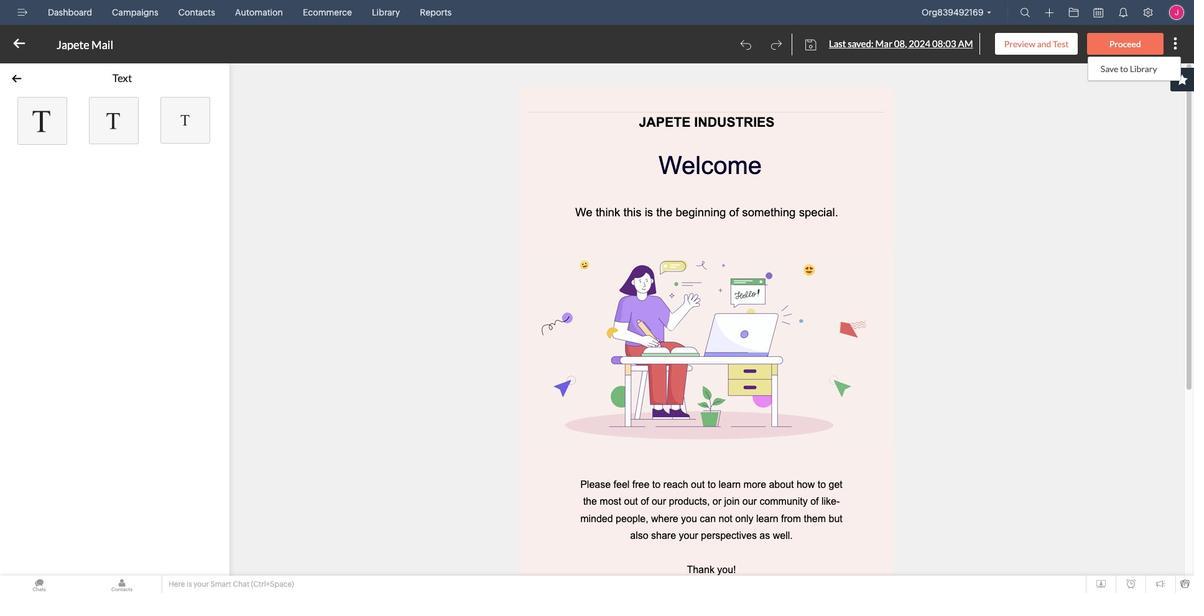 Task type: vqa. For each thing, say whether or not it's contained in the screenshot.
Here is your Smart Chat (Ctrl+Space)
yes



Task type: describe. For each thing, give the bounding box(es) containing it.
automation
[[235, 7, 283, 17]]

ecommerce
[[303, 7, 352, 17]]

(ctrl+space)
[[251, 580, 294, 589]]

here
[[169, 580, 185, 589]]

dashboard
[[48, 7, 92, 17]]

your
[[193, 580, 209, 589]]

quick actions image
[[1045, 8, 1054, 17]]

campaigns link
[[107, 0, 163, 25]]

calendar image
[[1094, 7, 1103, 17]]

ecommerce link
[[298, 0, 357, 25]]

campaigns
[[112, 7, 158, 17]]

here is your smart chat (ctrl+space)
[[169, 580, 294, 589]]

chats image
[[0, 576, 78, 593]]

is
[[187, 580, 192, 589]]

contacts link
[[173, 0, 220, 25]]



Task type: locate. For each thing, give the bounding box(es) containing it.
library link
[[367, 0, 405, 25]]

contacts
[[178, 7, 215, 17]]

configure settings image
[[1143, 7, 1153, 17]]

reports link
[[415, 0, 457, 25]]

folder image
[[1069, 7, 1079, 17]]

reports
[[420, 7, 452, 17]]

dashboard link
[[43, 0, 97, 25]]

search image
[[1020, 7, 1030, 17]]

automation link
[[230, 0, 288, 25]]

smart
[[210, 580, 231, 589]]

contacts image
[[83, 576, 161, 593]]

library
[[372, 7, 400, 17]]

org839492169
[[922, 7, 984, 17]]

notifications image
[[1118, 7, 1128, 17]]

chat
[[233, 580, 249, 589]]



